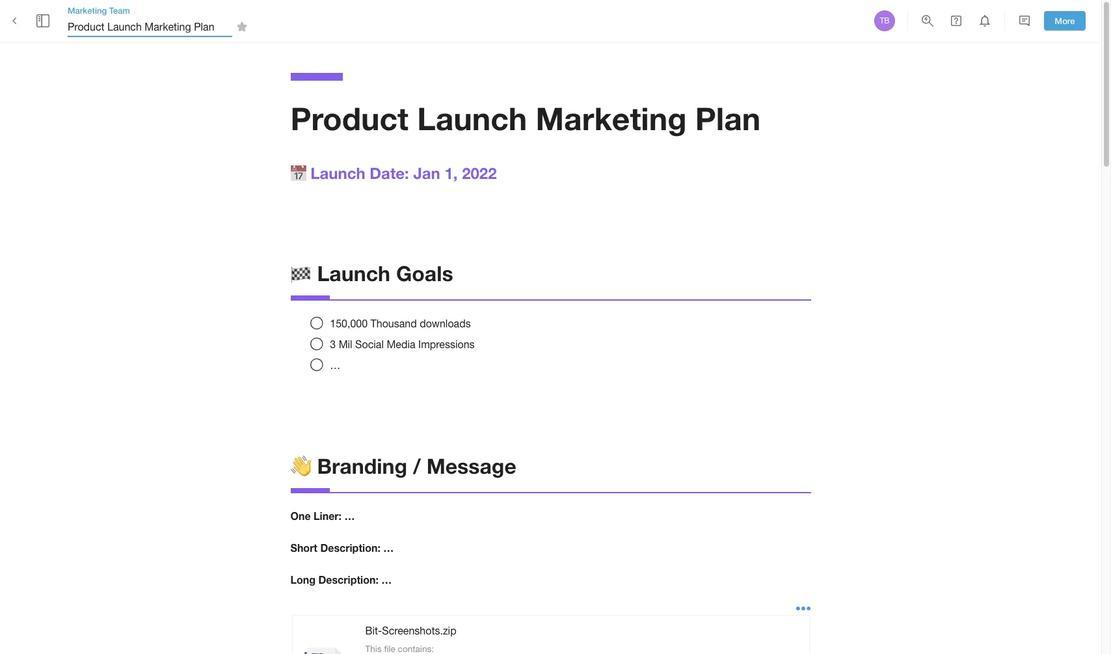 Task type: vqa. For each thing, say whether or not it's contained in the screenshot.
'group'
no



Task type: locate. For each thing, give the bounding box(es) containing it.
launch right the 📅
[[311, 164, 366, 182]]

3
[[330, 338, 336, 350]]

0 vertical spatial marketing
[[68, 5, 107, 16]]

tb
[[880, 16, 890, 25]]

… for short description: …
[[384, 542, 394, 554]]

📅 launch date: jan 1, 2022
[[291, 164, 497, 182]]

launch for marketing
[[417, 100, 527, 137]]

150,000 thousand downloads
[[330, 318, 471, 329]]

2022
[[462, 164, 497, 182]]

downloads
[[420, 318, 471, 329]]

🏁 launch goals
[[291, 261, 453, 286]]

0 vertical spatial launch
[[417, 100, 527, 137]]

… up long description: …
[[384, 542, 394, 554]]

bit-
[[365, 625, 382, 636]]

… right "liner:"
[[345, 510, 355, 522]]

… for long description: …
[[382, 573, 392, 586]]

1 vertical spatial launch
[[311, 164, 366, 182]]

launch up 2022
[[417, 100, 527, 137]]

… up bit-
[[382, 573, 392, 586]]

description: up long description: …
[[320, 542, 381, 554]]

150,000
[[330, 318, 368, 329]]

🏁
[[291, 261, 311, 286]]

launch up 150,000
[[317, 261, 391, 286]]

media
[[387, 338, 416, 350]]

branding
[[317, 454, 407, 479]]

mil
[[339, 338, 353, 350]]

launch
[[417, 100, 527, 137], [311, 164, 366, 182], [317, 261, 391, 286]]

marketing
[[68, 5, 107, 16], [536, 100, 687, 137]]

0 vertical spatial description:
[[320, 542, 381, 554]]

jan
[[414, 164, 440, 182]]

1 vertical spatial description:
[[319, 573, 379, 586]]

team
[[109, 5, 130, 16]]

launch for date:
[[311, 164, 366, 182]]

more button
[[1045, 11, 1086, 31]]

1 vertical spatial marketing
[[536, 100, 687, 137]]

1,
[[445, 164, 458, 182]]

file
[[384, 644, 396, 654]]

long description: …
[[291, 573, 392, 586]]

contains:
[[398, 644, 434, 654]]

description:
[[320, 542, 381, 554], [319, 573, 379, 586]]

launch for goals
[[317, 261, 391, 286]]

liner:
[[314, 510, 342, 522]]

marketing team link
[[68, 4, 252, 16]]

…
[[330, 359, 341, 371], [345, 510, 355, 522], [384, 542, 394, 554], [382, 573, 392, 586]]

📅
[[291, 164, 306, 182]]

social
[[355, 338, 384, 350]]

2 vertical spatial launch
[[317, 261, 391, 286]]

… down 3
[[330, 359, 341, 371]]

thousand
[[371, 318, 417, 329]]

Enter Title... text field
[[68, 16, 232, 37]]

1 horizontal spatial marketing
[[536, 100, 687, 137]]

0 horizontal spatial marketing
[[68, 5, 107, 16]]

description: down "short description: …"
[[319, 573, 379, 586]]



Task type: describe. For each thing, give the bounding box(es) containing it.
screenshots.zip
[[382, 625, 457, 636]]

/
[[413, 454, 421, 479]]

👋 branding / message
[[291, 454, 517, 479]]

description: for long
[[319, 573, 379, 586]]

marketing team
[[68, 5, 130, 16]]

description: for short
[[320, 542, 381, 554]]

short
[[291, 542, 318, 554]]

date:
[[370, 164, 409, 182]]

3 mil social media impressions
[[330, 338, 475, 350]]

goals
[[396, 261, 453, 286]]

👋
[[291, 454, 311, 479]]

this file contains:
[[365, 644, 460, 654]]

impressions
[[418, 338, 475, 350]]

tb button
[[873, 8, 898, 33]]

product launch marketing plan
[[291, 100, 761, 137]]

bit-screenshots.zip
[[365, 625, 457, 636]]

product
[[291, 100, 409, 137]]

message
[[427, 454, 517, 479]]

this
[[365, 644, 382, 654]]

one
[[291, 510, 311, 522]]

short description: …
[[291, 542, 394, 554]]

marketing inside marketing team link
[[68, 5, 107, 16]]

… for one liner: …
[[345, 510, 355, 522]]

plan
[[696, 100, 761, 137]]

one liner: …
[[291, 510, 355, 522]]

long
[[291, 573, 316, 586]]

more
[[1055, 15, 1075, 26]]



